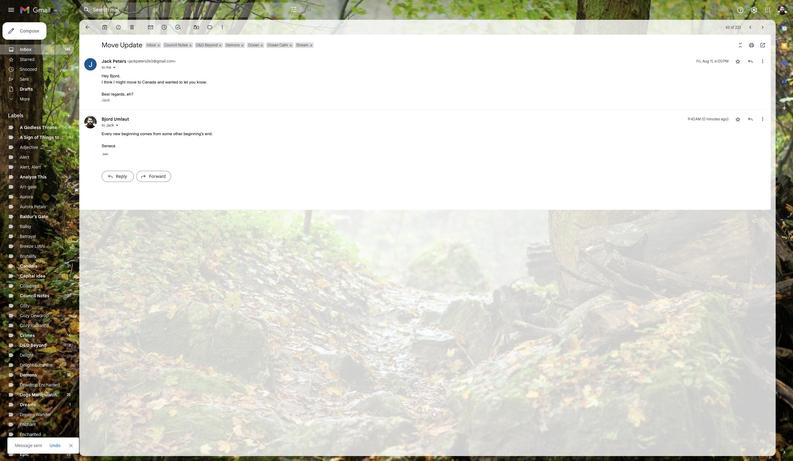 Task type: locate. For each thing, give the bounding box(es) containing it.
1 down 4
[[69, 135, 71, 140]]

jack down bjord
[[106, 123, 114, 127]]

enigma
[[20, 442, 34, 448]]

report spam image
[[115, 24, 121, 30]]

1 horizontal spatial d&d
[[196, 43, 204, 47]]

1 for baldur's gate
[[69, 214, 71, 219]]

i right think
[[113, 80, 115, 84]]

to down bjord
[[102, 123, 105, 127]]

wander
[[36, 412, 51, 418]]

0 vertical spatial dewdrop
[[31, 313, 49, 319]]

1 for capital idea
[[69, 274, 71, 279]]

1 horizontal spatial of
[[731, 25, 734, 30]]

delight down d&d beyond link
[[20, 353, 34, 358]]

you
[[189, 80, 196, 84]]

2 aurora from the top
[[20, 204, 33, 210]]

0 horizontal spatial demons
[[20, 373, 37, 378]]

2 cozy from the top
[[20, 313, 30, 319]]

ocean
[[248, 43, 259, 47], [267, 43, 279, 47]]

demons down delight sunshine
[[20, 373, 37, 378]]

might
[[116, 80, 126, 84]]

brutality
[[20, 254, 36, 259]]

0 horizontal spatial notes
[[37, 293, 49, 299]]

council notes down collapse link
[[20, 293, 49, 299]]

a left sign
[[20, 135, 23, 140]]

Search mail text field
[[93, 7, 273, 13]]

art-gate
[[20, 184, 37, 190]]

other
[[173, 132, 182, 136]]

4 1 from the top
[[69, 274, 71, 279]]

alert
[[7, 14, 783, 454]]

1 aurora from the top
[[20, 194, 33, 200]]

3 1 from the top
[[69, 214, 71, 219]]

1 vertical spatial cozy
[[20, 313, 30, 319]]

sent link
[[20, 77, 29, 82]]

demons inside button
[[226, 43, 240, 47]]

0 vertical spatial delight
[[20, 353, 34, 358]]

1 vertical spatial d&d beyond
[[20, 343, 47, 349]]

alert up "analyze this" link
[[31, 165, 41, 170]]

enigma link
[[20, 442, 34, 448]]

list
[[79, 52, 766, 188]]

council inside labels navigation
[[20, 293, 36, 299]]

Not starred checkbox
[[735, 58, 741, 64], [735, 116, 741, 122]]

message sent
[[15, 443, 42, 449]]

inbox inside button
[[147, 43, 156, 47]]

5 1 from the top
[[69, 403, 71, 407]]

manipulating
[[32, 393, 59, 398]]

2 a from the top
[[20, 135, 23, 140]]

beyond inside labels navigation
[[31, 343, 47, 349]]

support image
[[737, 6, 744, 14]]

every new beginning comes from some other beginning's end.
[[102, 132, 213, 136]]

0 horizontal spatial of
[[34, 135, 39, 140]]

beyond down labels icon
[[205, 43, 218, 47]]

ocean for ocean calm
[[267, 43, 279, 47]]

council notes for the council notes button
[[164, 43, 188, 47]]

compose button
[[2, 22, 47, 40]]

1 horizontal spatial council notes
[[164, 43, 188, 47]]

peters
[[113, 59, 126, 64]]

a left godless
[[20, 125, 23, 130]]

1 right idea
[[69, 274, 71, 279]]

1 1 from the top
[[69, 135, 71, 140]]

council up > at the top
[[164, 43, 177, 47]]

notes for council notes link
[[37, 293, 49, 299]]

ocean left the calm
[[267, 43, 279, 47]]

demons inside labels navigation
[[20, 373, 37, 378]]

d&d inside button
[[196, 43, 204, 47]]

1 vertical spatial beyond
[[31, 343, 47, 349]]

labels image
[[207, 24, 213, 30]]

alert up alert,
[[20, 155, 29, 160]]

delete image
[[129, 24, 135, 30]]

d&d beyond down labels icon
[[196, 43, 218, 47]]

not starred checkbox right 6:00 pm
[[735, 58, 741, 64]]

notes inside labels navigation
[[37, 293, 49, 299]]

cozy up "cozy dewdrop"
[[20, 303, 30, 309]]

baldur's gate
[[20, 214, 48, 220]]

None search field
[[79, 2, 302, 17]]

1 horizontal spatial notes
[[178, 43, 188, 47]]

labels heading
[[8, 113, 66, 119]]

0 horizontal spatial council
[[20, 293, 36, 299]]

d&d beyond inside labels navigation
[[20, 343, 47, 349]]

analyze this
[[20, 174, 47, 180]]

6:00 pm
[[715, 59, 729, 64]]

<
[[127, 59, 129, 64]]

cozy down cozy link
[[20, 313, 30, 319]]

beyond down crimes link
[[31, 343, 47, 349]]

dewdrop down the demons link
[[20, 383, 38, 388]]

0 vertical spatial show details image
[[112, 66, 116, 69]]

inbox for inbox link
[[20, 47, 32, 52]]

beyond inside button
[[205, 43, 218, 47]]

enchanted up manipulating
[[39, 383, 60, 388]]

analyze
[[20, 174, 37, 180]]

1 a from the top
[[20, 125, 23, 130]]

0 vertical spatial of
[[731, 25, 734, 30]]

3
[[69, 343, 71, 348]]

1 ocean from the left
[[248, 43, 259, 47]]

betrayal
[[20, 234, 36, 239]]

1 right gate
[[69, 214, 71, 219]]

0 horizontal spatial i
[[102, 80, 103, 84]]

fri, aug 11, 6:00 pm cell
[[696, 58, 729, 64]]

move update
[[102, 41, 142, 49]]

council notes link
[[20, 293, 49, 299]]

1 vertical spatial council
[[20, 293, 36, 299]]

0 horizontal spatial alert
[[20, 155, 29, 160]]

1 cozy from the top
[[20, 303, 30, 309]]

0 vertical spatial jack
[[102, 59, 112, 64]]

1 delight from the top
[[20, 353, 34, 358]]

1 horizontal spatial demons
[[226, 43, 240, 47]]

breeze lush
[[20, 244, 44, 249]]

beyond for d&d beyond link
[[31, 343, 47, 349]]

council notes inside labels navigation
[[20, 293, 49, 299]]

bjord
[[102, 116, 113, 122]]

not starred checkbox for ago)
[[735, 116, 741, 122]]

ballsy
[[20, 224, 31, 230]]

dewdrop up the radiance
[[31, 313, 49, 319]]

1 not starred checkbox from the top
[[735, 58, 741, 64]]

1 vertical spatial jack
[[102, 98, 110, 103]]

end.
[[205, 132, 213, 136]]

sent
[[34, 443, 42, 449]]

reply link
[[102, 171, 134, 182]]

0 horizontal spatial d&d
[[20, 343, 29, 349]]

0 vertical spatial council notes
[[164, 43, 188, 47]]

4
[[68, 125, 71, 130]]

0 vertical spatial aurora
[[20, 194, 33, 200]]

archive image
[[102, 24, 108, 30]]

alert,
[[20, 165, 30, 170]]

capital idea
[[20, 274, 45, 279]]

0 vertical spatial a
[[20, 125, 23, 130]]

0 vertical spatial cozy
[[20, 303, 30, 309]]

1 horizontal spatial beyond
[[205, 43, 218, 47]]

0 horizontal spatial council notes
[[20, 293, 49, 299]]

inbox button
[[146, 42, 157, 48]]

2 1 from the top
[[69, 175, 71, 179]]

know.
[[197, 80, 207, 84]]

1 vertical spatial d&d
[[20, 343, 29, 349]]

1 vertical spatial show details image
[[115, 123, 119, 127]]

new
[[113, 132, 120, 136]]

jack down best
[[102, 98, 110, 103]]

demons for the demons link
[[20, 373, 37, 378]]

show trimmed content image
[[102, 153, 109, 156]]

enchanted link
[[20, 432, 41, 438]]

0 horizontal spatial inbox
[[20, 47, 32, 52]]

notes down add to tasks icon
[[178, 43, 188, 47]]

aug
[[703, 59, 709, 64]]

cozy for cozy dewdrop
[[20, 313, 30, 319]]

1 horizontal spatial i
[[113, 80, 115, 84]]

cozy up crimes
[[20, 323, 30, 329]]

to jack
[[102, 123, 114, 127]]

enchanted
[[39, 383, 60, 388], [20, 432, 41, 438]]

0 vertical spatial 21
[[67, 264, 71, 269]]

25
[[67, 393, 71, 397]]

ocean for ocean
[[248, 43, 259, 47]]

council down collapse link
[[20, 293, 36, 299]]

more image
[[219, 24, 226, 30]]

d&d down the move to icon
[[196, 43, 204, 47]]

1 right 'this'
[[69, 175, 71, 179]]

1 vertical spatial alert
[[31, 165, 41, 170]]

and
[[157, 80, 164, 84]]

older image
[[760, 24, 766, 30]]

2 vertical spatial cozy
[[20, 323, 30, 329]]

aurora down 'art-gate'
[[20, 194, 33, 200]]

delight down delight link
[[20, 363, 34, 368]]

43 of 222
[[726, 25, 741, 30]]

0 vertical spatial notes
[[178, 43, 188, 47]]

6
[[69, 87, 71, 91]]

dreamy
[[20, 412, 35, 418]]

21 for candela
[[67, 264, 71, 269]]

demons
[[226, 43, 240, 47], [20, 373, 37, 378]]

of right '43'
[[731, 25, 734, 30]]

1 horizontal spatial ocean
[[267, 43, 279, 47]]

beyond
[[205, 43, 218, 47], [31, 343, 47, 349]]

0 vertical spatial not starred checkbox
[[735, 58, 741, 64]]

1 vertical spatial notes
[[37, 293, 49, 299]]

aurora down 'aurora' link
[[20, 204, 33, 210]]

of inside labels navigation
[[34, 135, 39, 140]]

gmail image
[[20, 4, 54, 16]]

notes down idea
[[37, 293, 49, 299]]

inbox inside labels navigation
[[20, 47, 32, 52]]

not starred checkbox right ago)
[[735, 116, 741, 122]]

to left let
[[179, 80, 183, 84]]

0 horizontal spatial beyond
[[31, 343, 47, 349]]

enchanted down enchant link on the bottom of page
[[20, 432, 41, 438]]

snoozed
[[20, 67, 37, 72]]

cozy for cozy link
[[20, 303, 30, 309]]

(0
[[702, 117, 706, 121]]

inbox up jackpeters260@gmail.com
[[147, 43, 156, 47]]

godless
[[24, 125, 41, 130]]

demons left the ocean button
[[226, 43, 240, 47]]

1 horizontal spatial inbox
[[147, 43, 156, 47]]

tab list
[[776, 20, 793, 439]]

show details image
[[112, 66, 116, 69], [115, 123, 119, 127]]

1 vertical spatial council notes
[[20, 293, 49, 299]]

mark as unread image
[[147, 24, 154, 30]]

1 vertical spatial delight
[[20, 363, 34, 368]]

ocean inside button
[[248, 43, 259, 47]]

delight
[[20, 353, 34, 358], [20, 363, 34, 368]]

1 down 25
[[69, 403, 71, 407]]

1 vertical spatial of
[[34, 135, 39, 140]]

0 vertical spatial d&d
[[196, 43, 204, 47]]

d&d beyond for d&d beyond button
[[196, 43, 218, 47]]

d&d up delight link
[[20, 343, 29, 349]]

demons button
[[225, 42, 240, 48]]

1 horizontal spatial alert
[[31, 165, 41, 170]]

0 vertical spatial alert
[[20, 155, 29, 160]]

let
[[184, 80, 188, 84]]

a godless throne link
[[20, 125, 57, 130]]

enchant link
[[20, 422, 36, 428]]

council inside button
[[164, 43, 177, 47]]

jack up to me
[[102, 59, 112, 64]]

d&d inside labels navigation
[[20, 343, 29, 349]]

ocean right demons button
[[248, 43, 259, 47]]

breeze lush link
[[20, 244, 44, 249]]

of right sign
[[34, 135, 39, 140]]

1 vertical spatial a
[[20, 135, 23, 140]]

0 vertical spatial beyond
[[205, 43, 218, 47]]

snoozed link
[[20, 67, 37, 72]]

comes
[[140, 132, 152, 136]]

>
[[174, 59, 176, 64]]

from
[[153, 132, 161, 136]]

2 ocean from the left
[[267, 43, 279, 47]]

3 cozy from the top
[[20, 323, 30, 329]]

ocean calm button
[[266, 42, 289, 48]]

dreamy wander
[[20, 412, 51, 418]]

inbox for inbox button
[[147, 43, 156, 47]]

0 vertical spatial d&d beyond
[[196, 43, 218, 47]]

21
[[67, 264, 71, 269], [67, 294, 71, 298]]

1 horizontal spatial council
[[164, 43, 177, 47]]

cozy link
[[20, 303, 30, 309]]

search mail image
[[81, 4, 92, 15]]

1 21 from the top
[[67, 264, 71, 269]]

d&d beyond down crimes link
[[20, 343, 47, 349]]

a for a sign of things to come
[[20, 135, 23, 140]]

1 vertical spatial aurora
[[20, 204, 33, 210]]

epic
[[20, 452, 29, 458]]

0 vertical spatial demons
[[226, 43, 240, 47]]

1 vertical spatial 21
[[67, 294, 71, 298]]

show details image right "me"
[[112, 66, 116, 69]]

2 delight from the top
[[20, 363, 34, 368]]

council notes for council notes link
[[20, 293, 49, 299]]

show details image down bjord umlaut
[[115, 123, 119, 127]]

umlaut
[[114, 116, 129, 122]]

to right move
[[138, 80, 141, 84]]

beginning
[[122, 132, 139, 136]]

seneca
[[102, 144, 115, 148]]

0 vertical spatial council
[[164, 43, 177, 47]]

hey bjord, i think i might move to canada and wanted to let you know.
[[102, 74, 207, 84]]

art-gate link
[[20, 184, 37, 190]]

inbox up "starred"
[[20, 47, 32, 52]]

council notes up > at the top
[[164, 43, 188, 47]]

21 for council notes
[[67, 294, 71, 298]]

drafts
[[20, 86, 33, 92]]

2 21 from the top
[[67, 294, 71, 298]]

1 vertical spatial demons
[[20, 373, 37, 378]]

ocean inside ocean calm button
[[267, 43, 279, 47]]

0 horizontal spatial ocean
[[248, 43, 259, 47]]

0 horizontal spatial d&d beyond
[[20, 343, 47, 349]]

council notes inside button
[[164, 43, 188, 47]]

collapse link
[[20, 283, 37, 289]]

i left think
[[102, 80, 103, 84]]

cozy radiance link
[[20, 323, 49, 329]]

d&d beyond inside d&d beyond button
[[196, 43, 218, 47]]

1 horizontal spatial d&d beyond
[[196, 43, 218, 47]]

of
[[731, 25, 734, 30], [34, 135, 39, 140]]

1 vertical spatial not starred checkbox
[[735, 116, 741, 122]]

2 not starred checkbox from the top
[[735, 116, 741, 122]]

notes inside the council notes button
[[178, 43, 188, 47]]

a for a godless throne
[[20, 125, 23, 130]]

cozy
[[20, 303, 30, 309], [20, 313, 30, 319], [20, 323, 30, 329]]

show details image for jack
[[115, 123, 119, 127]]

to left come
[[55, 135, 59, 140]]



Task type: vqa. For each thing, say whether or not it's contained in the screenshot.
Enigma Link
yes



Task type: describe. For each thing, give the bounding box(es) containing it.
best regards, eh? jack
[[102, 92, 133, 103]]

message
[[15, 443, 33, 449]]

0 vertical spatial enchanted
[[39, 383, 60, 388]]

eh?
[[127, 92, 133, 97]]

every
[[102, 132, 112, 136]]

show details image for me
[[112, 66, 116, 69]]

move to image
[[193, 24, 200, 30]]

stream
[[296, 43, 308, 47]]

1 vertical spatial enchanted
[[20, 432, 41, 438]]

breeze
[[20, 244, 33, 249]]

analyze this link
[[20, 174, 47, 180]]

a sign of things to come
[[20, 135, 72, 140]]

move
[[127, 80, 137, 84]]

council for the council notes button
[[164, 43, 177, 47]]

a sign of things to come link
[[20, 135, 72, 140]]

crimes link
[[20, 333, 35, 339]]

petals
[[34, 204, 46, 210]]

delight link
[[20, 353, 34, 358]]

sign
[[24, 135, 33, 140]]

epic link
[[20, 452, 29, 458]]

1 vertical spatial dewdrop
[[20, 383, 38, 388]]

canada
[[142, 80, 156, 84]]

forward link
[[136, 171, 171, 182]]

a godless throne
[[20, 125, 57, 130]]

aurora petals
[[20, 204, 46, 210]]

throne
[[42, 125, 57, 130]]

1 for a sign of things to come
[[69, 135, 71, 140]]

aurora for aurora petals
[[20, 204, 33, 210]]

wanted
[[165, 80, 178, 84]]

11,
[[710, 59, 714, 64]]

alert link
[[20, 155, 29, 160]]

settings image
[[750, 6, 758, 14]]

more button
[[0, 94, 74, 104]]

9:42 am (0 minutes ago) cell
[[688, 116, 729, 122]]

fri,
[[696, 59, 702, 64]]

delight for delight sunshine
[[20, 363, 34, 368]]

d&d for d&d beyond button
[[196, 43, 204, 47]]

cozy radiance
[[20, 323, 49, 329]]

aurora link
[[20, 194, 33, 200]]

dreamy wander link
[[20, 412, 51, 418]]

things
[[39, 135, 54, 140]]

alert containing message sent
[[7, 14, 783, 454]]

sunshine
[[35, 363, 53, 368]]

forward
[[149, 174, 166, 179]]

dogs manipulating time link
[[20, 393, 71, 398]]

demons link
[[20, 373, 37, 378]]

dewdrop enchanted
[[20, 383, 60, 388]]

brutality link
[[20, 254, 36, 259]]

snooze image
[[161, 24, 167, 30]]

to left "me"
[[102, 65, 105, 70]]

9:42 am (0 minutes ago)
[[688, 117, 729, 121]]

come
[[60, 135, 72, 140]]

43
[[726, 25, 730, 30]]

undo alert
[[47, 441, 63, 452]]

delight for delight link
[[20, 353, 34, 358]]

jack inside best regards, eh? jack
[[102, 98, 110, 103]]

to me
[[102, 65, 111, 70]]

dreams
[[20, 402, 36, 408]]

stream button
[[295, 42, 309, 48]]

d&d beyond for d&d beyond link
[[20, 343, 47, 349]]

enchant
[[20, 422, 36, 428]]

labels navigation
[[0, 20, 79, 462]]

d&d for d&d beyond link
[[20, 343, 29, 349]]

radiance
[[31, 323, 49, 329]]

1 for analyze this
[[69, 175, 71, 179]]

cozy dewdrop
[[20, 313, 49, 319]]

list containing jack peters
[[79, 52, 766, 188]]

jackpeters260@gmail.com
[[129, 59, 174, 64]]

notes for the council notes button
[[178, 43, 188, 47]]

bjord,
[[110, 74, 120, 78]]

14
[[67, 333, 71, 338]]

not starred checkbox for 6:00 pm
[[735, 58, 741, 64]]

dogs manipulating time
[[20, 393, 71, 398]]

newer image
[[747, 24, 753, 30]]

think
[[104, 80, 112, 84]]

add to tasks image
[[175, 24, 181, 30]]

cozy dewdrop link
[[20, 313, 49, 319]]

betrayal link
[[20, 234, 36, 239]]

this
[[38, 174, 47, 180]]

beyond for d&d beyond button
[[205, 43, 218, 47]]

capital idea link
[[20, 274, 45, 279]]

cozy for cozy radiance
[[20, 323, 30, 329]]

more
[[20, 96, 30, 102]]

1 for dreams
[[69, 403, 71, 407]]

not starred image
[[735, 116, 741, 122]]

bjord umlaut
[[102, 116, 129, 122]]

best
[[102, 92, 110, 97]]

calm
[[279, 43, 288, 47]]

d&d beyond button
[[195, 42, 218, 48]]

1 i from the left
[[102, 80, 103, 84]]

time
[[60, 393, 71, 398]]

update
[[120, 41, 142, 49]]

2 i from the left
[[113, 80, 115, 84]]

demons for demons button
[[226, 43, 240, 47]]

9:42 am
[[688, 117, 701, 121]]

adjective link
[[20, 145, 38, 150]]

gate
[[38, 214, 48, 220]]

reply
[[116, 174, 127, 179]]

dewdrop enchanted link
[[20, 383, 60, 388]]

inbox link
[[20, 47, 32, 52]]

sent
[[20, 77, 29, 82]]

council for council notes link
[[20, 293, 36, 299]]

aurora for 'aurora' link
[[20, 194, 33, 200]]

ballsy link
[[20, 224, 31, 230]]

dreams link
[[20, 402, 36, 408]]

art-
[[20, 184, 28, 190]]

main menu image
[[7, 6, 15, 14]]

alert, alert
[[20, 165, 41, 170]]

drafts link
[[20, 86, 33, 92]]

advanced search options image
[[288, 3, 300, 16]]

move
[[102, 41, 119, 49]]

dogs
[[20, 393, 31, 398]]

some
[[162, 132, 172, 136]]

capital
[[20, 274, 35, 279]]

not starred image
[[735, 58, 741, 64]]

baldur's
[[20, 214, 37, 220]]

2 vertical spatial jack
[[106, 123, 114, 127]]

back to inbox image
[[84, 24, 90, 30]]

to inside labels navigation
[[55, 135, 59, 140]]

jack peters cell
[[102, 59, 176, 64]]



